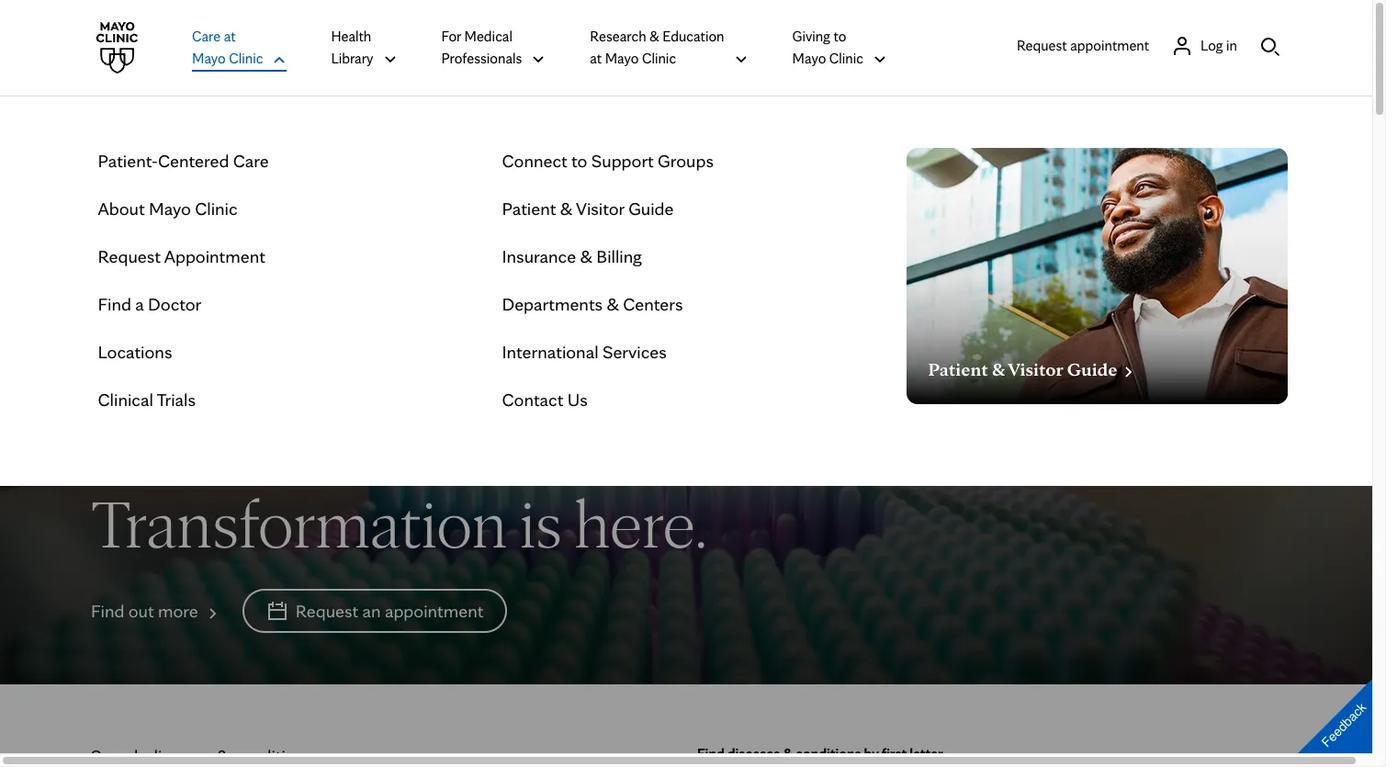Task type: describe. For each thing, give the bounding box(es) containing it.
departments
[[502, 293, 603, 315]]

support
[[591, 150, 654, 172]]

Patient-Centered Care text field
[[98, 148, 269, 174]]

1 horizontal spatial guide
[[1067, 358, 1117, 380]]

find for find diseases & conditions by first letter
[[697, 745, 724, 763]]

patient for patient & visitor
[[928, 358, 988, 380]]

an
[[362, 600, 381, 622]]

request an appointment
[[296, 600, 483, 622]]

& for insurance & billing
[[580, 245, 592, 267]]

professionals
[[441, 50, 522, 67]]

care inside "text box"
[[233, 150, 269, 172]]

medical
[[464, 28, 513, 45]]

to for connect
[[571, 150, 587, 172]]

feedback
[[1319, 700, 1369, 750]]

find out more
[[91, 600, 198, 622]]

request an appointment link
[[242, 589, 507, 633]]

request appointment
[[98, 245, 265, 267]]

at inside research & education at mayo clinic
[[590, 50, 602, 67]]

giving
[[792, 28, 830, 45]]

clinic inside research & education at mayo clinic
[[642, 50, 676, 67]]

billing
[[596, 245, 642, 267]]

locations link
[[98, 339, 172, 365]]

find a doctor link
[[98, 291, 201, 317]]

health library
[[331, 28, 373, 67]]

log
[[1201, 36, 1223, 54]]

request appointment link
[[98, 243, 265, 269]]

insurance & billing link
[[502, 243, 642, 269]]

for medical professionals
[[441, 28, 522, 67]]

mayo inside research & education at mayo clinic
[[605, 50, 639, 67]]

connect to support groups
[[502, 150, 714, 172]]

at inside care at mayo clinic
[[224, 28, 236, 45]]

patient & visitor guide
[[502, 197, 674, 220]]

clinic inside text box
[[195, 197, 238, 220]]

for medical professionals button
[[441, 25, 546, 71]]

Patient & Visitor Guide text field
[[502, 196, 674, 221]]

log in link
[[1171, 34, 1237, 56]]

departments & centers link
[[502, 291, 683, 317]]

centered
[[158, 150, 229, 172]]

out
[[128, 600, 154, 622]]

centers
[[623, 293, 683, 315]]

in
[[1226, 36, 1237, 54]]

international
[[502, 341, 599, 363]]

library
[[331, 50, 373, 67]]

patient & visitor
[[928, 358, 1063, 380]]

Insurance & Billing text field
[[502, 243, 642, 269]]

Request an appointment text field
[[296, 598, 483, 624]]

request for request appointment
[[98, 245, 161, 267]]

appointment inside request an appointment "text field"
[[385, 600, 483, 622]]

mayo inside care at mayo clinic
[[192, 50, 226, 67]]

appointment
[[164, 245, 265, 267]]

research & education at mayo clinic
[[590, 28, 724, 67]]

patient for patient & visitor guide
[[502, 197, 556, 220]]

patient-centered care
[[98, 150, 269, 172]]

education
[[663, 28, 724, 45]]

about mayo clinic link
[[98, 196, 238, 221]]

find out more link
[[91, 598, 220, 624]]

international services link
[[502, 339, 667, 365]]

health library button
[[331, 25, 397, 71]]

care at mayo clinic
[[192, 28, 263, 67]]

trials
[[157, 389, 196, 411]]

Find out more text field
[[91, 598, 198, 624]]

connect
[[502, 150, 567, 172]]

contact us link
[[502, 387, 588, 412]]

request for request an appointment
[[296, 600, 358, 622]]

visitor for patient & visitor guide
[[576, 197, 625, 220]]

transformation is here.
[[91, 481, 707, 564]]

request appointment link
[[1017, 34, 1149, 56]]

Request Appointment text field
[[98, 243, 265, 269]]

more
[[158, 600, 198, 622]]



Task type: vqa. For each thing, say whether or not it's contained in the screenshot.
leftmost appointment
yes



Task type: locate. For each thing, give the bounding box(es) containing it.
to inside giving to mayo clinic
[[834, 28, 846, 45]]

1 vertical spatial visitor
[[1008, 358, 1063, 380]]

& inside research & education at mayo clinic
[[650, 28, 659, 45]]

visitor for patient & visitor
[[1008, 358, 1063, 380]]

clinical
[[98, 389, 153, 411]]

0 vertical spatial guide
[[629, 197, 674, 220]]

none text field containing patient & visitor
[[928, 355, 1136, 380]]

1 horizontal spatial to
[[834, 28, 846, 45]]

health
[[331, 28, 371, 45]]

0 horizontal spatial request
[[98, 245, 161, 267]]

0 vertical spatial care
[[192, 28, 221, 45]]

request appointment
[[1017, 36, 1149, 54]]

diseases
[[727, 745, 780, 763]]

1 vertical spatial care
[[233, 150, 269, 172]]

About Mayo Clinic text field
[[98, 196, 238, 221]]

giving to mayo clinic button
[[792, 25, 887, 71]]

mayo clinic home page image
[[91, 22, 142, 73]]

research & education at mayo clinic button
[[590, 25, 748, 71]]

0 vertical spatial find
[[98, 293, 131, 315]]

clinic inside giving to mayo clinic
[[829, 50, 863, 67]]

1 vertical spatial appointment
[[385, 600, 483, 622]]

about mayo clinic
[[98, 197, 238, 220]]

Locations text field
[[98, 339, 172, 365]]

insurance
[[502, 245, 576, 267]]

to for giving
[[834, 28, 846, 45]]

2 vertical spatial request
[[296, 600, 358, 622]]

visitor
[[576, 197, 625, 220], [1008, 358, 1063, 380]]

find
[[98, 293, 131, 315], [91, 600, 124, 622], [697, 745, 724, 763]]

visitor inside text field
[[1008, 358, 1063, 380]]

a
[[135, 293, 144, 315]]

0 horizontal spatial care
[[192, 28, 221, 45]]

mayo
[[192, 50, 226, 67], [605, 50, 639, 67], [792, 50, 826, 67], [149, 197, 191, 220]]

conditions
[[796, 745, 861, 763]]

mayo inside giving to mayo clinic
[[792, 50, 826, 67]]

to left support
[[571, 150, 587, 172]]

connect to support groups link
[[502, 148, 714, 174]]

transformation
[[91, 481, 507, 564]]

request
[[1017, 36, 1067, 54], [98, 245, 161, 267], [296, 600, 358, 622]]

find left out on the bottom left of page
[[91, 600, 124, 622]]

1 horizontal spatial patient
[[928, 358, 988, 380]]

1 horizontal spatial visitor
[[1008, 358, 1063, 380]]

letter
[[910, 745, 943, 763]]

by
[[864, 745, 879, 763]]

Log in text field
[[1201, 34, 1237, 56]]

locations
[[98, 341, 172, 363]]

Find a Doctor text field
[[98, 291, 201, 317]]

1 horizontal spatial request
[[296, 600, 358, 622]]

to
[[834, 28, 846, 45], [571, 150, 587, 172]]

us
[[567, 389, 588, 411]]

request inside text field
[[98, 245, 161, 267]]

1 vertical spatial find
[[91, 600, 124, 622]]

is
[[520, 481, 562, 564]]

1 vertical spatial to
[[571, 150, 587, 172]]

0 horizontal spatial guide
[[629, 197, 674, 220]]

mayo inside text box
[[149, 197, 191, 220]]

at
[[224, 28, 236, 45], [590, 50, 602, 67]]

0 vertical spatial visitor
[[576, 197, 625, 220]]

1 vertical spatial request
[[98, 245, 161, 267]]

0 vertical spatial patient
[[502, 197, 556, 220]]

request inside "text field"
[[296, 600, 358, 622]]

0 vertical spatial appointment
[[1070, 36, 1149, 54]]

2 horizontal spatial request
[[1017, 36, 1067, 54]]

log in
[[1201, 36, 1237, 54]]

insurance & billing
[[502, 245, 642, 267]]

1 horizontal spatial at
[[590, 50, 602, 67]]

Request appointment text field
[[1017, 34, 1149, 56]]

clinic inside care at mayo clinic
[[229, 50, 263, 67]]

services
[[602, 341, 667, 363]]

1 vertical spatial at
[[590, 50, 602, 67]]

find for find out more
[[91, 600, 124, 622]]

about
[[98, 197, 145, 220]]

appointment inside request appointment text box
[[1070, 36, 1149, 54]]

patient & visitor guide link
[[502, 196, 674, 221]]

1 horizontal spatial appointment
[[1070, 36, 1149, 54]]

None text field
[[928, 355, 1136, 380]]

find for find a doctor
[[98, 293, 131, 315]]

Contact Us text field
[[502, 387, 588, 412]]

1 vertical spatial patient
[[928, 358, 988, 380]]

0 horizontal spatial to
[[571, 150, 587, 172]]

care right mayo clinic home page image on the left top of page
[[192, 28, 221, 45]]

clinical trials link
[[98, 387, 196, 412]]

contact
[[502, 389, 563, 411]]

0 horizontal spatial visitor
[[576, 197, 625, 220]]

for
[[441, 28, 461, 45]]

appointment
[[1070, 36, 1149, 54], [385, 600, 483, 622]]

find a doctor
[[98, 293, 201, 315]]

guide
[[629, 197, 674, 220], [1067, 358, 1117, 380]]

care
[[192, 28, 221, 45], [233, 150, 269, 172]]

request for request appointment
[[1017, 36, 1067, 54]]

feedback button
[[1283, 663, 1386, 767]]

0 horizontal spatial at
[[224, 28, 236, 45]]

& inside 'link'
[[580, 245, 592, 267]]

patient inside text field
[[502, 197, 556, 220]]

Departments & Centers text field
[[502, 291, 683, 317]]

care at mayo clinic button
[[192, 25, 287, 71]]

first
[[882, 745, 907, 763]]

find left diseases
[[697, 745, 724, 763]]

& for research & education at mayo clinic
[[650, 28, 659, 45]]

to right "giving"
[[834, 28, 846, 45]]

visitor inside patient & visitor guide text field
[[576, 197, 625, 220]]

& for departments & centers
[[607, 293, 619, 315]]

0 vertical spatial to
[[834, 28, 846, 45]]

patient-centered care link
[[98, 148, 269, 174]]

contact us
[[502, 389, 588, 411]]

Connect to Support Groups text field
[[502, 148, 714, 174]]

&
[[650, 28, 659, 45], [560, 197, 572, 220], [580, 245, 592, 267], [607, 293, 619, 315], [992, 358, 1005, 380], [783, 745, 793, 763]]

1 horizontal spatial care
[[233, 150, 269, 172]]

clinical trials
[[98, 389, 196, 411]]

2 vertical spatial find
[[697, 745, 724, 763]]

International Services text field
[[502, 339, 667, 365]]

0 vertical spatial at
[[224, 28, 236, 45]]

& for patient & visitor guide
[[560, 197, 572, 220]]

care right centered
[[233, 150, 269, 172]]

international services
[[502, 341, 667, 363]]

0 vertical spatial request
[[1017, 36, 1067, 54]]

departments & centers
[[502, 293, 683, 315]]

find inside text box
[[91, 600, 124, 622]]

care inside care at mayo clinic
[[192, 28, 221, 45]]

to inside connect to support groups text box
[[571, 150, 587, 172]]

patient-
[[98, 150, 158, 172]]

0 horizontal spatial patient
[[502, 197, 556, 220]]

& for patient & visitor
[[992, 358, 1005, 380]]

& inside "text field"
[[607, 293, 619, 315]]

doctor
[[148, 293, 201, 315]]

clinic
[[229, 50, 263, 67], [642, 50, 676, 67], [829, 50, 863, 67], [195, 197, 238, 220]]

Clinical Trials text field
[[98, 387, 196, 412]]

groups
[[658, 150, 714, 172]]

request inside text box
[[1017, 36, 1067, 54]]

here.
[[575, 481, 707, 564]]

research
[[590, 28, 646, 45]]

patient
[[502, 197, 556, 220], [928, 358, 988, 380]]

find left a
[[98, 293, 131, 315]]

find diseases & conditions by first letter
[[697, 745, 943, 763]]

find inside text field
[[98, 293, 131, 315]]

0 horizontal spatial appointment
[[385, 600, 483, 622]]

giving to mayo clinic
[[792, 28, 863, 67]]

1 vertical spatial guide
[[1067, 358, 1117, 380]]



